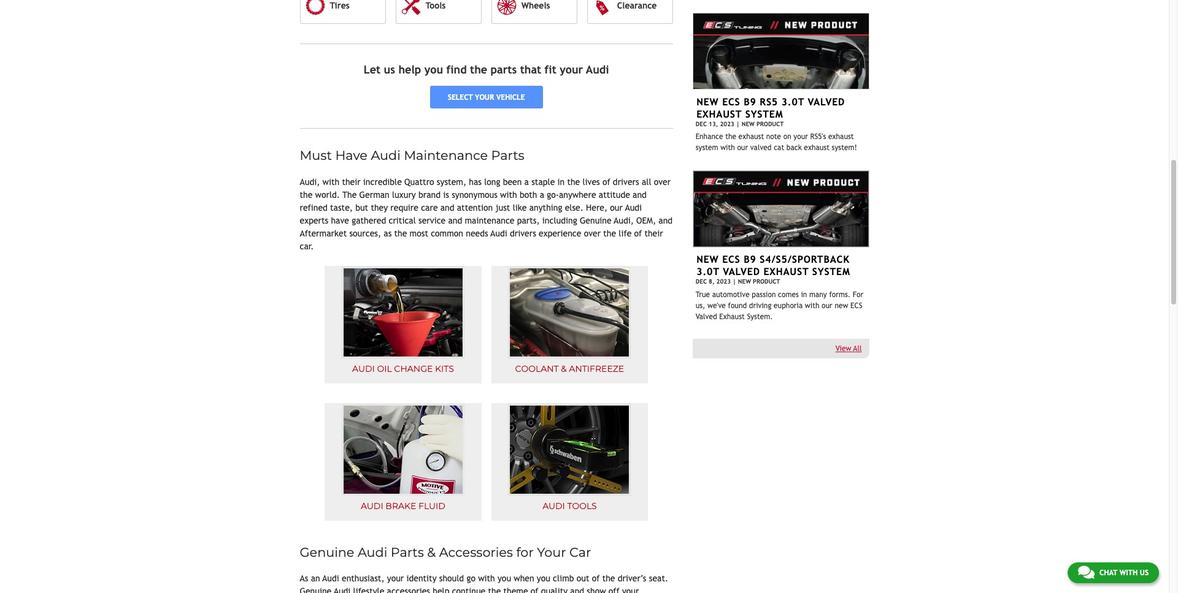Task type: vqa. For each thing, say whether or not it's contained in the screenshot.
bottommost 1
no



Task type: describe. For each thing, give the bounding box(es) containing it.
the left life at top
[[603, 229, 616, 238]]

incredible
[[363, 177, 402, 187]]

your right fit
[[560, 63, 583, 76]]

automotive
[[712, 291, 750, 299]]

0 vertical spatial audi,
[[300, 177, 320, 187]]

clearance link
[[587, 0, 673, 24]]

us
[[1140, 569, 1149, 578]]

select your vehicle button
[[430, 86, 543, 109]]

select your vehicle
[[448, 93, 525, 102]]

chat with us
[[1099, 569, 1149, 578]]

audi left oil
[[352, 364, 375, 375]]

driving
[[749, 302, 772, 310]]

0 horizontal spatial over
[[584, 229, 601, 238]]

system!
[[832, 144, 857, 152]]

staple
[[531, 177, 555, 187]]

tires link
[[300, 0, 386, 24]]

antifreeze
[[569, 364, 624, 375]]

anything
[[529, 203, 562, 213]]

b9 for s4/s5/sportback
[[744, 254, 756, 266]]

3.0t for new ecs b9 rs5 3.0t valved exhaust system
[[781, 96, 804, 108]]

2 vertical spatial exhaust
[[719, 313, 745, 321]]

audi down the enthusiast,
[[334, 587, 351, 594]]

in inside new ecs b9 s4/s5/sportback 3.0t valved exhaust system dec 8, 2023 | new product true automotive passion comes in many forms. for us, we've found driving euphoria with our new ecs valved exhaust system.
[[801, 291, 807, 299]]

1 vertical spatial audi,
[[614, 216, 634, 225]]

new for new ecs b9 s4/s5/sportback 3.0t valved exhaust system
[[697, 254, 719, 266]]

us
[[384, 63, 395, 76]]

should
[[439, 574, 464, 584]]

of up the show at bottom
[[592, 574, 600, 584]]

new ecs b9 rs5 3.0t valved exhaust system dec 13, 2023 | new product enhance the exhaust note on your rs5's exhaust system with our valved cat back exhaust system!
[[696, 96, 857, 152]]

system for rs5
[[745, 109, 783, 120]]

audi coolant & antifreeze image
[[508, 267, 631, 359]]

valved
[[750, 144, 772, 152]]

sources,
[[349, 229, 381, 238]]

accessories
[[439, 545, 513, 561]]

found
[[728, 302, 747, 310]]

brake
[[386, 501, 416, 512]]

oem,
[[636, 216, 656, 225]]

identity
[[406, 574, 437, 584]]

show
[[587, 587, 606, 594]]

of down when
[[531, 587, 538, 594]]

long
[[484, 177, 500, 187]]

your
[[537, 545, 566, 561]]

our inside new ecs b9 s4/s5/sportback 3.0t valved exhaust system dec 8, 2023 | new product true automotive passion comes in many forms. for us, we've found driving euphoria with our new ecs valved exhaust system.
[[822, 302, 832, 310]]

as an audi enthusiast, your identity should go with you when you climb out of the driver's seat. genuine audi lifestyle accessories help continue the theme of quality and show off you
[[300, 574, 668, 594]]

synonymous
[[452, 190, 498, 200]]

1 vertical spatial genuine
[[300, 545, 354, 561]]

1 horizontal spatial &
[[561, 364, 567, 375]]

attention
[[457, 203, 493, 213]]

s4/s5/sportback
[[760, 254, 850, 266]]

oil
[[377, 364, 392, 375]]

and down is
[[440, 203, 454, 213]]

seat.
[[649, 574, 668, 584]]

product for rs5
[[756, 121, 784, 128]]

new for rs5
[[742, 121, 755, 128]]

help inside as an audi enthusiast, your identity should go with you when you climb out of the driver's seat. genuine audi lifestyle accessories help continue the theme of quality and show off you
[[433, 587, 449, 594]]

lives
[[583, 177, 600, 187]]

that
[[520, 63, 541, 76]]

chat
[[1099, 569, 1117, 578]]

with up the world. at the left top
[[322, 177, 339, 187]]

change
[[394, 364, 433, 375]]

let us help you find the parts that fit your     audi
[[364, 63, 609, 76]]

life
[[619, 229, 632, 238]]

in inside audi, with their incredible quattro system, has long been a staple in the lives of drivers all over the world. the german luxury brand is synonymous with both a go-anywhere attitude and refined taste, but they require care and attention just like anything else. here, our audi experts have gathered critical service and maintenance parts, including genuine audi, oem, and aftermarket sources, as the most common needs audi drivers experience over the life of their car.
[[557, 177, 565, 187]]

note
[[766, 133, 781, 141]]

b9 for rs5
[[744, 96, 756, 108]]

accessories
[[387, 587, 430, 594]]

for
[[516, 545, 534, 561]]

view all link
[[835, 345, 862, 353]]

3.0t for new ecs b9 s4/s5/sportback 3.0t valved exhaust system
[[697, 266, 720, 278]]

system for s4/s5/sportback
[[812, 266, 850, 278]]

gathered
[[352, 216, 386, 225]]

exhaust up valved
[[739, 133, 764, 141]]

all
[[853, 345, 862, 353]]

exhaust up system!
[[828, 133, 854, 141]]

have
[[335, 148, 367, 163]]

most
[[410, 229, 428, 238]]

valved for new ecs b9 s4/s5/sportback 3.0t valved exhaust system
[[723, 266, 760, 278]]

quality
[[541, 587, 568, 594]]

the
[[342, 190, 357, 200]]

on
[[783, 133, 791, 141]]

2 vertical spatial ecs
[[850, 302, 862, 310]]

both
[[520, 190, 537, 200]]

true
[[696, 291, 710, 299]]

enthusiast,
[[342, 574, 384, 584]]

audi, with their incredible quattro system, has long been a staple in the lives of drivers all over the world. the german luxury brand is synonymous with both a go-anywhere attitude and refined taste, but they require care and attention just like anything else. here, our audi experts have gathered critical service and maintenance parts, including genuine audi, oem, and aftermarket sources, as the most common needs audi drivers experience over the life of their car.
[[300, 177, 673, 251]]

wheels link
[[491, 0, 577, 24]]

the up refined
[[300, 190, 313, 200]]

maintenance
[[404, 148, 488, 163]]

0 horizontal spatial you
[[424, 63, 443, 76]]

rs5's
[[810, 133, 826, 141]]

2023 for new ecs b9 rs5 3.0t valved exhaust system
[[720, 121, 734, 128]]

all
[[642, 177, 651, 187]]

our inside audi, with their incredible quattro system, has long been a staple in the lives of drivers all over the world. the german luxury brand is synonymous with both a go-anywhere attitude and refined taste, but they require care and attention just like anything else. here, our audi experts have gathered critical service and maintenance parts, including genuine audi, oem, and aftermarket sources, as the most common needs audi drivers experience over the life of their car.
[[610, 203, 623, 213]]

2023 for new ecs b9 s4/s5/sportback 3.0t valved exhaust system
[[716, 279, 731, 285]]

climb
[[553, 574, 574, 584]]

new ecs b9 s4/s5/sportback 3.0t valved exhaust system dec 8, 2023 | new product true automotive passion comes in many forms. for us, we've found driving euphoria with our new ecs valved exhaust system.
[[696, 254, 863, 321]]

been
[[503, 177, 522, 187]]

the right the as
[[394, 229, 407, 238]]

system,
[[437, 177, 466, 187]]

new for new ecs b9 rs5 3.0t valved exhaust system
[[697, 96, 719, 108]]

taste,
[[330, 203, 353, 213]]

parts
[[491, 63, 517, 76]]

system.
[[747, 313, 773, 321]]

has
[[469, 177, 482, 187]]

| for rs5
[[736, 121, 740, 128]]

and right oem,
[[659, 216, 673, 225]]

an
[[311, 574, 320, 584]]

tires
[[330, 0, 350, 10]]

brand
[[418, 190, 441, 200]]

the right find
[[470, 63, 487, 76]]

1 vertical spatial parts
[[391, 545, 424, 561]]

audi tools image
[[508, 404, 631, 496]]

german
[[359, 190, 389, 200]]

and down all
[[633, 190, 647, 200]]

let
[[364, 63, 381, 76]]

your inside new ecs b9 rs5 3.0t valved exhaust system dec 13, 2023 | new product enhance the exhaust note on your rs5's exhaust system with our valved cat back exhaust system!
[[794, 133, 808, 141]]

parts,
[[517, 216, 540, 225]]

car.
[[300, 241, 314, 251]]

cat
[[774, 144, 784, 152]]

valved for new ecs b9 rs5 3.0t valved exhaust system
[[808, 96, 845, 108]]

audi right an
[[322, 574, 339, 584]]

coolant & antifreeze
[[515, 364, 624, 375]]

new
[[835, 302, 848, 310]]

audi up the enthusiast,
[[358, 545, 387, 561]]

the up off
[[602, 574, 615, 584]]



Task type: locate. For each thing, give the bounding box(es) containing it.
tools
[[426, 0, 446, 10], [567, 501, 597, 512]]

audi up oem,
[[625, 203, 642, 213]]

drivers
[[613, 177, 639, 187], [510, 229, 536, 238]]

0 vertical spatial tools
[[426, 0, 446, 10]]

13,
[[709, 121, 718, 128]]

0 horizontal spatial audi,
[[300, 177, 320, 187]]

0 vertical spatial drivers
[[613, 177, 639, 187]]

0 vertical spatial new
[[697, 96, 719, 108]]

drivers down parts,
[[510, 229, 536, 238]]

with left us
[[1120, 569, 1138, 578]]

product inside new ecs b9 s4/s5/sportback 3.0t valved exhaust system dec 8, 2023 | new product true automotive passion comes in many forms. for us, we've found driving euphoria with our new ecs valved exhaust system.
[[753, 279, 780, 285]]

0 vertical spatial genuine
[[580, 216, 611, 225]]

audi brake fluid link
[[325, 403, 481, 521]]

1 new from the top
[[697, 96, 719, 108]]

3.0t inside new ecs b9 rs5 3.0t valved exhaust system dec 13, 2023 | new product enhance the exhaust note on your rs5's exhaust system with our valved cat back exhaust system!
[[781, 96, 804, 108]]

the left the theme
[[488, 587, 501, 594]]

over right all
[[654, 177, 671, 187]]

audi up incredible
[[371, 148, 401, 163]]

with inside new ecs b9 s4/s5/sportback 3.0t valved exhaust system dec 8, 2023 | new product true automotive passion comes in many forms. for us, we've found driving euphoria with our new ecs valved exhaust system.
[[805, 302, 819, 310]]

a left go-
[[540, 190, 544, 200]]

1 vertical spatial |
[[733, 279, 736, 285]]

lifestyle
[[353, 587, 384, 594]]

audi, up the world. at the left top
[[300, 177, 320, 187]]

out
[[577, 574, 589, 584]]

2 new from the top
[[697, 254, 719, 266]]

dec left 8,
[[696, 279, 707, 285]]

exhaust for rs5
[[697, 109, 742, 120]]

dec
[[696, 121, 707, 128], [696, 279, 707, 285]]

1 horizontal spatial help
[[433, 587, 449, 594]]

1 horizontal spatial audi,
[[614, 216, 634, 225]]

a up 'both'
[[524, 177, 529, 187]]

b9 left rs5
[[744, 96, 756, 108]]

2 dec from the top
[[696, 279, 707, 285]]

1 vertical spatial our
[[610, 203, 623, 213]]

and inside as an audi enthusiast, your identity should go with you when you climb out of the driver's seat. genuine audi lifestyle accessories help continue the theme of quality and show off you
[[570, 587, 584, 594]]

1 vertical spatial 3.0t
[[697, 266, 720, 278]]

rs5
[[760, 96, 778, 108]]

audi
[[586, 63, 609, 76], [371, 148, 401, 163], [625, 203, 642, 213], [491, 229, 507, 238], [352, 364, 375, 375], [361, 501, 383, 512], [542, 501, 565, 512], [358, 545, 387, 561], [322, 574, 339, 584], [334, 587, 351, 594]]

view
[[835, 345, 851, 353]]

1 vertical spatial new
[[738, 279, 751, 285]]

1 horizontal spatial their
[[645, 229, 663, 238]]

you up the theme
[[498, 574, 511, 584]]

product up note
[[756, 121, 784, 128]]

anywhere
[[559, 190, 596, 200]]

the inside new ecs b9 rs5 3.0t valved exhaust system dec 13, 2023 | new product enhance the exhaust note on your rs5's exhaust system with our valved cat back exhaust system!
[[725, 133, 736, 141]]

vehicle
[[496, 93, 525, 102]]

exhaust for s4/s5/sportback
[[764, 266, 809, 278]]

new up automotive
[[738, 279, 751, 285]]

drivers up attitude
[[613, 177, 639, 187]]

1 horizontal spatial over
[[654, 177, 671, 187]]

chat with us link
[[1068, 563, 1159, 584]]

audi, up life at top
[[614, 216, 634, 225]]

ecs inside new ecs b9 rs5 3.0t valved exhaust system dec 13, 2023 | new product enhance the exhaust note on your rs5's exhaust system with our valved cat back exhaust system!
[[722, 96, 740, 108]]

exhaust up 13,
[[697, 109, 742, 120]]

parts up been
[[491, 148, 524, 163]]

our down many
[[822, 302, 832, 310]]

3.0t right rs5
[[781, 96, 804, 108]]

new up 8,
[[697, 254, 719, 266]]

attitude
[[599, 190, 630, 200]]

| inside new ecs b9 s4/s5/sportback 3.0t valved exhaust system dec 8, 2023 | new product true automotive passion comes in many forms. for us, we've found driving euphoria with our new ecs valved exhaust system.
[[733, 279, 736, 285]]

help right us
[[398, 63, 421, 76]]

0 horizontal spatial our
[[610, 203, 623, 213]]

exhaust down found
[[719, 313, 745, 321]]

new inside new ecs b9 s4/s5/sportback 3.0t valved exhaust system dec 8, 2023 | new product true automotive passion comes in many forms. for us, we've found driving euphoria with our new ecs valved exhaust system.
[[738, 279, 751, 285]]

new
[[697, 96, 719, 108], [697, 254, 719, 266]]

in left many
[[801, 291, 807, 299]]

0 vertical spatial over
[[654, 177, 671, 187]]

their down oem,
[[645, 229, 663, 238]]

dec for new ecs b9 s4/s5/sportback 3.0t valved exhaust system
[[696, 279, 707, 285]]

1 horizontal spatial our
[[737, 144, 748, 152]]

2 horizontal spatial valved
[[808, 96, 845, 108]]

with down many
[[805, 302, 819, 310]]

their
[[342, 177, 361, 187], [645, 229, 663, 238]]

audi tools link
[[491, 403, 648, 521]]

1 vertical spatial their
[[645, 229, 663, 238]]

valved inside new ecs b9 rs5 3.0t valved exhaust system dec 13, 2023 | new product enhance the exhaust note on your rs5's exhaust system with our valved cat back exhaust system!
[[808, 96, 845, 108]]

dec inside new ecs b9 rs5 3.0t valved exhaust system dec 13, 2023 | new product enhance the exhaust note on your rs5's exhaust system with our valved cat back exhaust system!
[[696, 121, 707, 128]]

a
[[524, 177, 529, 187], [540, 190, 544, 200]]

exhaust down the rs5's
[[804, 144, 830, 152]]

go-
[[547, 190, 559, 200]]

genuine
[[580, 216, 611, 225], [300, 545, 354, 561], [300, 587, 331, 594]]

your inside as an audi enthusiast, your identity should go with you when you climb out of the driver's seat. genuine audi lifestyle accessories help continue the theme of quality and show off you
[[387, 574, 404, 584]]

our inside new ecs b9 rs5 3.0t valved exhaust system dec 13, 2023 | new product enhance the exhaust note on your rs5's exhaust system with our valved cat back exhaust system!
[[737, 144, 748, 152]]

1 vertical spatial tools
[[567, 501, 597, 512]]

ecs for rs5
[[722, 96, 740, 108]]

audi brake fluid image
[[342, 404, 464, 496]]

2 horizontal spatial our
[[822, 302, 832, 310]]

car
[[569, 545, 591, 561]]

help
[[398, 63, 421, 76], [433, 587, 449, 594]]

audi oil change kits image
[[342, 267, 464, 359]]

1 horizontal spatial parts
[[491, 148, 524, 163]]

0 vertical spatial help
[[398, 63, 421, 76]]

genuine audi parts & accessories for your car
[[300, 545, 591, 561]]

you left find
[[424, 63, 443, 76]]

over down here,
[[584, 229, 601, 238]]

0 horizontal spatial system
[[745, 109, 783, 120]]

coolant & antifreeze link
[[491, 266, 648, 384]]

parts
[[491, 148, 524, 163], [391, 545, 424, 561]]

0 vertical spatial 2023
[[720, 121, 734, 128]]

0 vertical spatial our
[[737, 144, 748, 152]]

passion
[[752, 291, 776, 299]]

audi right fit
[[586, 63, 609, 76]]

help down should
[[433, 587, 449, 594]]

you up quality
[[537, 574, 550, 584]]

experience
[[539, 229, 581, 238]]

1 vertical spatial in
[[801, 291, 807, 299]]

0 horizontal spatial valved
[[696, 313, 717, 321]]

1 vertical spatial b9
[[744, 254, 756, 266]]

us,
[[696, 302, 705, 310]]

1 vertical spatial system
[[812, 266, 850, 278]]

0 horizontal spatial help
[[398, 63, 421, 76]]

valved down the us,
[[696, 313, 717, 321]]

1 vertical spatial ecs
[[722, 254, 740, 266]]

with right system
[[720, 144, 735, 152]]

the right the enhance
[[725, 133, 736, 141]]

service
[[418, 216, 446, 225]]

| inside new ecs b9 rs5 3.0t valved exhaust system dec 13, 2023 | new product enhance the exhaust note on your rs5's exhaust system with our valved cat back exhaust system!
[[736, 121, 740, 128]]

0 vertical spatial &
[[561, 364, 567, 375]]

genuine down an
[[300, 587, 331, 594]]

in up go-
[[557, 177, 565, 187]]

their up the the
[[342, 177, 361, 187]]

2 horizontal spatial you
[[537, 574, 550, 584]]

care
[[421, 203, 438, 213]]

including
[[542, 216, 577, 225]]

quattro
[[404, 177, 434, 187]]

clearance
[[617, 0, 657, 10]]

1 horizontal spatial system
[[812, 266, 850, 278]]

1 vertical spatial new
[[697, 254, 719, 266]]

0 horizontal spatial 3.0t
[[697, 266, 720, 278]]

new up valved
[[742, 121, 755, 128]]

continue
[[452, 587, 485, 594]]

system
[[745, 109, 783, 120], [812, 266, 850, 278]]

our left valved
[[737, 144, 748, 152]]

new inside new ecs b9 rs5 3.0t valved exhaust system dec 13, 2023 | new product enhance the exhaust note on your rs5's exhaust system with our valved cat back exhaust system!
[[742, 121, 755, 128]]

0 vertical spatial exhaust
[[697, 109, 742, 120]]

2 vertical spatial our
[[822, 302, 832, 310]]

tools inside the audi tools link
[[567, 501, 597, 512]]

3.0t inside new ecs b9 s4/s5/sportback 3.0t valved exhaust system dec 8, 2023 | new product true automotive passion comes in many forms. for us, we've found driving euphoria with our new ecs valved exhaust system.
[[697, 266, 720, 278]]

2 b9 from the top
[[744, 254, 756, 266]]

1 vertical spatial a
[[540, 190, 544, 200]]

require
[[390, 203, 418, 213]]

new ecs b9 s4/s5/sportback 3.0t valved exhaust system image
[[693, 171, 869, 248]]

ecs up automotive
[[722, 254, 740, 266]]

1 vertical spatial dec
[[696, 279, 707, 285]]

| up automotive
[[733, 279, 736, 285]]

your up accessories on the left
[[387, 574, 404, 584]]

audi left brake
[[361, 501, 383, 512]]

new inside new ecs b9 rs5 3.0t valved exhaust system dec 13, 2023 | new product enhance the exhaust note on your rs5's exhaust system with our valved cat back exhaust system!
[[697, 96, 719, 108]]

1 vertical spatial over
[[584, 229, 601, 238]]

your inside "button"
[[475, 93, 494, 102]]

2023 right 8,
[[716, 279, 731, 285]]

0 horizontal spatial a
[[524, 177, 529, 187]]

0 horizontal spatial drivers
[[510, 229, 536, 238]]

genuine inside audi, with their incredible quattro system, has long been a staple in the lives of drivers all over the world. the german luxury brand is synonymous with both a go-anywhere attitude and refined taste, but they require care and attention just like anything else. here, our audi experts have gathered critical service and maintenance parts, including genuine audi, oem, and aftermarket sources, as the most common needs audi drivers experience over the life of their car.
[[580, 216, 611, 225]]

exhaust down the 's4/s5/sportback'
[[764, 266, 809, 278]]

dec for new ecs b9 rs5 3.0t valved exhaust system
[[696, 121, 707, 128]]

0 vertical spatial |
[[736, 121, 740, 128]]

0 horizontal spatial &
[[427, 545, 436, 561]]

and up the common
[[448, 216, 462, 225]]

1 horizontal spatial valved
[[723, 266, 760, 278]]

0 vertical spatial b9
[[744, 96, 756, 108]]

our down attitude
[[610, 203, 623, 213]]

but
[[355, 203, 368, 213]]

they
[[371, 203, 388, 213]]

3.0t up 8,
[[697, 266, 720, 278]]

exhaust inside new ecs b9 rs5 3.0t valved exhaust system dec 13, 2023 | new product enhance the exhaust note on your rs5's exhaust system with our valved cat back exhaust system!
[[697, 109, 742, 120]]

your up "back"
[[794, 133, 808, 141]]

find
[[446, 63, 467, 76]]

just
[[495, 203, 510, 213]]

aftermarket
[[300, 229, 347, 238]]

1 vertical spatial &
[[427, 545, 436, 561]]

product for s4/s5/sportback
[[753, 279, 780, 285]]

0 vertical spatial their
[[342, 177, 361, 187]]

1 vertical spatial 2023
[[716, 279, 731, 285]]

0 vertical spatial new
[[742, 121, 755, 128]]

fit
[[545, 63, 556, 76]]

0 horizontal spatial parts
[[391, 545, 424, 561]]

off
[[609, 587, 620, 594]]

| right 13,
[[736, 121, 740, 128]]

b9 inside new ecs b9 rs5 3.0t valved exhaust system dec 13, 2023 | new product enhance the exhaust note on your rs5's exhaust system with our valved cat back exhaust system!
[[744, 96, 756, 108]]

new for s4/s5/sportback
[[738, 279, 751, 285]]

0 vertical spatial product
[[756, 121, 784, 128]]

2023 right 13,
[[720, 121, 734, 128]]

valved up the rs5's
[[808, 96, 845, 108]]

your right select
[[475, 93, 494, 102]]

| for s4/s5/sportback
[[733, 279, 736, 285]]

1 vertical spatial valved
[[723, 266, 760, 278]]

& right coolant
[[561, 364, 567, 375]]

with inside new ecs b9 rs5 3.0t valved exhaust system dec 13, 2023 | new product enhance the exhaust note on your rs5's exhaust system with our valved cat back exhaust system!
[[720, 144, 735, 152]]

with right go
[[478, 574, 495, 584]]

system up forms.
[[812, 266, 850, 278]]

maintenance
[[465, 216, 514, 225]]

for
[[853, 291, 863, 299]]

0 horizontal spatial their
[[342, 177, 361, 187]]

else.
[[565, 203, 583, 213]]

system inside new ecs b9 s4/s5/sportback 3.0t valved exhaust system dec 8, 2023 | new product true automotive passion comes in many forms. for us, we've found driving euphoria with our new ecs valved exhaust system.
[[812, 266, 850, 278]]

& up identity
[[427, 545, 436, 561]]

b9 up passion
[[744, 254, 756, 266]]

0 vertical spatial a
[[524, 177, 529, 187]]

coolant
[[515, 364, 559, 375]]

product up passion
[[753, 279, 780, 285]]

system down rs5
[[745, 109, 783, 120]]

1 horizontal spatial you
[[498, 574, 511, 584]]

experts
[[300, 216, 328, 225]]

2 vertical spatial genuine
[[300, 587, 331, 594]]

dec left 13,
[[696, 121, 707, 128]]

ecs left rs5
[[722, 96, 740, 108]]

with inside chat with us link
[[1120, 569, 1138, 578]]

must
[[300, 148, 332, 163]]

0 vertical spatial parts
[[491, 148, 524, 163]]

valved up automotive
[[723, 266, 760, 278]]

back
[[786, 144, 802, 152]]

0 vertical spatial valved
[[808, 96, 845, 108]]

as
[[384, 229, 392, 238]]

ecs for s4/s5/sportback
[[722, 254, 740, 266]]

1 vertical spatial drivers
[[510, 229, 536, 238]]

of right life at top
[[634, 229, 642, 238]]

must have audi maintenance parts
[[300, 148, 524, 163]]

parts up identity
[[391, 545, 424, 561]]

with inside as an audi enthusiast, your identity should go with you when you climb out of the driver's seat. genuine audi lifestyle accessories help continue the theme of quality and show off you
[[478, 574, 495, 584]]

audi down maintenance
[[491, 229, 507, 238]]

1 horizontal spatial tools
[[567, 501, 597, 512]]

2023 inside new ecs b9 s4/s5/sportback 3.0t valved exhaust system dec 8, 2023 | new product true automotive passion comes in many forms. for us, we've found driving euphoria with our new ecs valved exhaust system.
[[716, 279, 731, 285]]

2 vertical spatial valved
[[696, 313, 717, 321]]

2023 inside new ecs b9 rs5 3.0t valved exhaust system dec 13, 2023 | new product enhance the exhaust note on your rs5's exhaust system with our valved cat back exhaust system!
[[720, 121, 734, 128]]

audi brake fluid
[[361, 501, 445, 512]]

new up 13,
[[697, 96, 719, 108]]

the up anywhere
[[567, 177, 580, 187]]

valved
[[808, 96, 845, 108], [723, 266, 760, 278], [696, 313, 717, 321]]

comments image
[[1078, 566, 1095, 580]]

genuine up an
[[300, 545, 354, 561]]

1 b9 from the top
[[744, 96, 756, 108]]

1 vertical spatial product
[[753, 279, 780, 285]]

forms.
[[829, 291, 851, 299]]

system inside new ecs b9 rs5 3.0t valved exhaust system dec 13, 2023 | new product enhance the exhaust note on your rs5's exhaust system with our valved cat back exhaust system!
[[745, 109, 783, 120]]

product inside new ecs b9 rs5 3.0t valved exhaust system dec 13, 2023 | new product enhance the exhaust note on your rs5's exhaust system with our valved cat back exhaust system!
[[756, 121, 784, 128]]

and down out
[[570, 587, 584, 594]]

0 vertical spatial in
[[557, 177, 565, 187]]

tools inside tools link
[[426, 0, 446, 10]]

0 horizontal spatial in
[[557, 177, 565, 187]]

genuine inside as an audi enthusiast, your identity should go with you when you climb out of the driver's seat. genuine audi lifestyle accessories help continue the theme of quality and show off you
[[300, 587, 331, 594]]

1 horizontal spatial drivers
[[613, 177, 639, 187]]

1 horizontal spatial 3.0t
[[781, 96, 804, 108]]

theme
[[503, 587, 528, 594]]

0 vertical spatial dec
[[696, 121, 707, 128]]

1 vertical spatial help
[[433, 587, 449, 594]]

0 vertical spatial 3.0t
[[781, 96, 804, 108]]

audi oil change kits link
[[325, 266, 481, 384]]

euphoria
[[774, 302, 803, 310]]

1 dec from the top
[[696, 121, 707, 128]]

0 vertical spatial ecs
[[722, 96, 740, 108]]

with down been
[[500, 190, 517, 200]]

0 vertical spatial system
[[745, 109, 783, 120]]

audi up your
[[542, 501, 565, 512]]

comes
[[778, 291, 799, 299]]

0 horizontal spatial tools
[[426, 0, 446, 10]]

1 horizontal spatial in
[[801, 291, 807, 299]]

new inside new ecs b9 s4/s5/sportback 3.0t valved exhaust system dec 8, 2023 | new product true automotive passion comes in many forms. for us, we've found driving euphoria with our new ecs valved exhaust system.
[[697, 254, 719, 266]]

of right 'lives'
[[602, 177, 610, 187]]

over
[[654, 177, 671, 187], [584, 229, 601, 238]]

dec inside new ecs b9 s4/s5/sportback 3.0t valved exhaust system dec 8, 2023 | new product true automotive passion comes in many forms. for us, we've found driving euphoria with our new ecs valved exhaust system.
[[696, 279, 707, 285]]

b9 inside new ecs b9 s4/s5/sportback 3.0t valved exhaust system dec 8, 2023 | new product true automotive passion comes in many forms. for us, we've found driving euphoria with our new ecs valved exhaust system.
[[744, 254, 756, 266]]

our
[[737, 144, 748, 152], [610, 203, 623, 213], [822, 302, 832, 310]]

refined
[[300, 203, 328, 213]]

1 vertical spatial exhaust
[[764, 266, 809, 278]]

genuine down here,
[[580, 216, 611, 225]]

exhaust
[[739, 133, 764, 141], [828, 133, 854, 141], [804, 144, 830, 152]]

ecs down "for"
[[850, 302, 862, 310]]

1 horizontal spatial a
[[540, 190, 544, 200]]

critical
[[389, 216, 416, 225]]

new ecs b9 rs5 3.0t valved exhaust system image
[[693, 13, 869, 90]]



